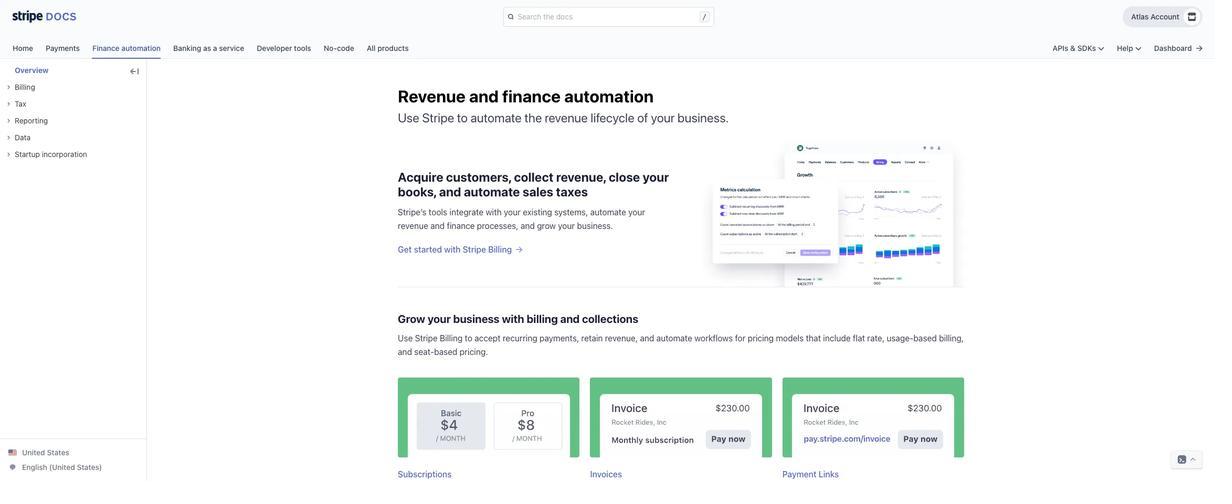 Task type: locate. For each thing, give the bounding box(es) containing it.
tools
[[294, 44, 311, 53], [429, 207, 448, 217]]

business.
[[678, 110, 729, 125], [577, 221, 613, 230]]

dropdown closed image inside tax link
[[6, 102, 11, 106]]

dropdown closed image left tax
[[6, 102, 11, 106]]

0 horizontal spatial revenue
[[398, 221, 429, 230]]

that
[[806, 334, 821, 343]]

stripe
[[422, 110, 454, 125], [463, 245, 486, 254], [415, 334, 438, 343]]

grow your business with billing and collections
[[398, 313, 639, 325]]

subscriptions link
[[396, 378, 580, 481]]

and
[[469, 86, 499, 106], [439, 184, 461, 199], [431, 221, 445, 230], [521, 221, 535, 230], [561, 313, 580, 325], [640, 334, 655, 343], [398, 347, 412, 357]]

reporting link
[[6, 116, 48, 126]]

1 vertical spatial dropdown closed image
[[6, 119, 11, 123]]

revenue
[[545, 110, 588, 125], [398, 221, 429, 230]]

get started with stripe billing link
[[398, 243, 692, 256]]

1 vertical spatial dropdown closed image
[[6, 152, 11, 157]]

and inside the revenue and finance automation use stripe to automate the revenue lifecycle of your business.
[[469, 86, 499, 106]]

1 vertical spatial finance
[[447, 221, 475, 230]]

your right of
[[651, 110, 675, 125]]

automate right systems,
[[591, 207, 627, 217]]

dropdown closed image left startup
[[6, 152, 11, 157]]

dropdown closed image for data
[[6, 136, 11, 140]]

developer tools
[[257, 44, 311, 53]]

0 vertical spatial dropdown closed image
[[6, 85, 11, 89]]

0 horizontal spatial finance
[[447, 221, 475, 230]]

your right close
[[643, 169, 669, 184]]

payments
[[46, 44, 80, 53]]

revenue, up systems,
[[556, 169, 606, 184]]

reporting
[[15, 116, 48, 125]]

to inside the revenue and finance automation use stripe to automate the revenue lifecycle of your business.
[[457, 110, 468, 125]]

pricing.
[[460, 347, 488, 357]]

automate inside use stripe billing to accept recurring payments, retain revenue, and automate workflows for pricing models that include flat rate, usage-based billing, and seat-based pricing.
[[657, 334, 693, 343]]

your inside the revenue and finance automation use stripe to automate the revenue lifecycle of your business.
[[651, 110, 675, 125]]

2 dropdown closed image from the top
[[6, 119, 11, 123]]

automation
[[121, 44, 161, 53], [565, 86, 654, 106]]

1 horizontal spatial finance
[[502, 86, 561, 106]]

tools left no- at the top of the page
[[294, 44, 311, 53]]

your up processes,
[[504, 207, 521, 217]]

0 horizontal spatial automation
[[121, 44, 161, 53]]

all
[[367, 44, 376, 53]]

your
[[651, 110, 675, 125], [643, 169, 669, 184], [504, 207, 521, 217], [629, 207, 646, 217], [558, 221, 575, 230], [428, 313, 451, 325]]

0 vertical spatial tools
[[294, 44, 311, 53]]

to down revenue
[[457, 110, 468, 125]]

your down close
[[629, 207, 646, 217]]

systems,
[[555, 207, 588, 217]]

revenue for integrate
[[398, 221, 429, 230]]

Search the docs text field
[[516, 8, 698, 25]]

stripe up seat-
[[415, 334, 438, 343]]

stripe down revenue
[[422, 110, 454, 125]]

1 horizontal spatial business.
[[678, 110, 729, 125]]

existing
[[523, 207, 552, 217]]

dropdown closed image inside the reporting "link"
[[6, 119, 11, 123]]

0 vertical spatial use
[[398, 110, 420, 125]]

1 vertical spatial business.
[[577, 221, 613, 230]]

0 vertical spatial business.
[[678, 110, 729, 125]]

0 vertical spatial revenue
[[545, 110, 588, 125]]

payment links
[[783, 470, 839, 479]]

pricing
[[748, 334, 774, 343]]

use inside use stripe billing to accept recurring payments, retain revenue, and automate workflows for pricing models that include flat rate, usage-based billing, and seat-based pricing.
[[398, 334, 413, 343]]

1 horizontal spatial based
[[914, 334, 937, 343]]

use down revenue
[[398, 110, 420, 125]]

0 vertical spatial revenue,
[[556, 169, 606, 184]]

0 horizontal spatial billing
[[15, 82, 35, 91]]

your right grow
[[428, 313, 451, 325]]

billing down overview 'link'
[[15, 82, 35, 91]]

0 vertical spatial to
[[457, 110, 468, 125]]

0 vertical spatial with
[[486, 207, 502, 217]]

1 horizontal spatial tools
[[429, 207, 448, 217]]

0 horizontal spatial business.
[[577, 221, 613, 230]]

revenue inside the revenue and finance automation use stripe to automate the revenue lifecycle of your business.
[[545, 110, 588, 125]]

acquire customers, collect revenue, close your books, and automate sales taxes
[[398, 169, 669, 199]]

finance down integrate
[[447, 221, 475, 230]]

use stripe billing to accept recurring payments, retain revenue, and automate workflows for pricing models that include flat rate, usage-based billing, and seat-based pricing.
[[398, 334, 964, 357]]

subscriptions
[[398, 470, 452, 479]]

2 vertical spatial billing
[[440, 334, 463, 343]]

and inside acquire customers, collect revenue, close your books, and automate sales taxes
[[439, 184, 461, 199]]

stripe inside use stripe billing to accept recurring payments, retain revenue, and automate workflows for pricing models that include flat rate, usage-based billing, and seat-based pricing.
[[415, 334, 438, 343]]

tools inside stripe's tools integrate with your existing systems, automate your revenue and finance processes, and grow your business.
[[429, 207, 448, 217]]

close
[[609, 169, 640, 184]]

english (united states)
[[22, 463, 102, 472]]

collect
[[514, 169, 554, 184]]

dropdown closed image left "data"
[[6, 136, 11, 140]]

startup
[[15, 150, 40, 159]]

finance
[[502, 86, 561, 106], [447, 221, 475, 230]]

3 dropdown closed image from the top
[[6, 136, 11, 140]]

0 vertical spatial dropdown closed image
[[6, 102, 11, 106]]

with up recurring
[[502, 313, 525, 325]]

1 horizontal spatial revenue
[[545, 110, 588, 125]]

data
[[15, 133, 31, 142]]

based left billing,
[[914, 334, 937, 343]]

2 dropdown closed image from the top
[[6, 152, 11, 157]]

collections
[[582, 313, 639, 325]]

2 vertical spatial with
[[502, 313, 525, 325]]

0 vertical spatial stripe
[[422, 110, 454, 125]]

service
[[219, 44, 244, 53]]

dropdown closed image for startup incorporation
[[6, 152, 11, 157]]

dropdown closed image up tax link
[[6, 85, 11, 89]]

dropdown closed image
[[6, 102, 11, 106], [6, 119, 11, 123], [6, 136, 11, 140]]

1 horizontal spatial with
[[486, 207, 502, 217]]

revenue inside stripe's tools integrate with your existing systems, automate your revenue and finance processes, and grow your business.
[[398, 221, 429, 230]]

tab list
[[13, 41, 409, 59]]

revenue down stripe's
[[398, 221, 429, 230]]

automate left workflows on the bottom of page
[[657, 334, 693, 343]]

1 vertical spatial to
[[465, 334, 473, 343]]

automate left the
[[471, 110, 522, 125]]

states
[[47, 448, 69, 457]]

dropdown closed image inside billing link
[[6, 85, 11, 89]]

revenue, inside acquire customers, collect revenue, close your books, and automate sales taxes
[[556, 169, 606, 184]]

1 dropdown closed image from the top
[[6, 102, 11, 106]]

1 horizontal spatial billing
[[440, 334, 463, 343]]

with right 'started'
[[444, 245, 461, 254]]

with for integrate
[[486, 207, 502, 217]]

with inside stripe's tools integrate with your existing systems, automate your revenue and finance processes, and grow your business.
[[486, 207, 502, 217]]

finance up the
[[502, 86, 561, 106]]

automation up click to collapse the sidebar and hide the navigation image
[[121, 44, 161, 53]]

dropdown closed image
[[6, 85, 11, 89], [6, 152, 11, 157]]

0 horizontal spatial tools
[[294, 44, 311, 53]]

apis & sdks button
[[1053, 43, 1105, 54]]

use down grow
[[398, 334, 413, 343]]

1 vertical spatial revenue
[[398, 221, 429, 230]]

stripe down processes,
[[463, 245, 486, 254]]

billing up pricing.
[[440, 334, 463, 343]]

all products link
[[367, 41, 409, 59]]

1 dropdown closed image from the top
[[6, 85, 11, 89]]

1 vertical spatial tools
[[429, 207, 448, 217]]

automate inside stripe's tools integrate with your existing systems, automate your revenue and finance processes, and grow your business.
[[591, 207, 627, 217]]

as
[[203, 44, 211, 53]]

dropdown closed image inside data link
[[6, 136, 11, 140]]

your down systems,
[[558, 221, 575, 230]]

0 vertical spatial automation
[[121, 44, 161, 53]]

automation inside the revenue and finance automation use stripe to automate the revenue lifecycle of your business.
[[565, 86, 654, 106]]

to up pricing.
[[465, 334, 473, 343]]

dropdown closed image for tax
[[6, 102, 11, 106]]

dropdown closed image inside startup incorporation link
[[6, 152, 11, 157]]

1 vertical spatial with
[[444, 245, 461, 254]]

1 vertical spatial revenue,
[[605, 334, 638, 343]]

automation up lifecycle
[[565, 86, 654, 106]]

revenue, down collections at the bottom of page
[[605, 334, 638, 343]]

models
[[776, 334, 804, 343]]

1 horizontal spatial automation
[[565, 86, 654, 106]]

dropdown closed image for reporting
[[6, 119, 11, 123]]

invoices link
[[588, 378, 772, 481]]

billing down processes,
[[489, 245, 512, 254]]

0 horizontal spatial based
[[434, 347, 458, 357]]

2 vertical spatial stripe
[[415, 334, 438, 343]]

tools for developer
[[294, 44, 311, 53]]

1 vertical spatial billing
[[489, 245, 512, 254]]

revenue,
[[556, 169, 606, 184], [605, 334, 638, 343]]

revenue right the
[[545, 110, 588, 125]]

with up processes,
[[486, 207, 502, 217]]

usage-
[[887, 334, 914, 343]]

accept
[[475, 334, 501, 343]]

2 use from the top
[[398, 334, 413, 343]]

automate up integrate
[[464, 184, 520, 199]]

account
[[1151, 12, 1180, 21]]

1 use from the top
[[398, 110, 420, 125]]

stripe inside the revenue and finance automation use stripe to automate the revenue lifecycle of your business.
[[422, 110, 454, 125]]

0 vertical spatial finance
[[502, 86, 561, 106]]

united states button
[[8, 447, 69, 458]]

incorporation
[[42, 150, 87, 159]]

with for business
[[502, 313, 525, 325]]

use inside the revenue and finance automation use stripe to automate the revenue lifecycle of your business.
[[398, 110, 420, 125]]

tools right stripe's
[[429, 207, 448, 217]]

1 vertical spatial use
[[398, 334, 413, 343]]

2 horizontal spatial with
[[502, 313, 525, 325]]

based
[[914, 334, 937, 343], [434, 347, 458, 357]]

based left pricing.
[[434, 347, 458, 357]]

2 vertical spatial dropdown closed image
[[6, 136, 11, 140]]

to
[[457, 110, 468, 125], [465, 334, 473, 343]]

get started with stripe billing
[[398, 245, 512, 254]]

books,
[[398, 184, 437, 199]]

1 vertical spatial automation
[[565, 86, 654, 106]]

dropdown closed image down tax link
[[6, 119, 11, 123]]



Task type: vqa. For each thing, say whether or not it's contained in the screenshot.
the SDKs Link
no



Task type: describe. For each thing, give the bounding box(es) containing it.
retain
[[582, 334, 603, 343]]

english (united states) button
[[8, 462, 102, 473]]

stripe's tools integrate with your existing systems, automate your revenue and finance processes, and grow your business.
[[398, 207, 646, 230]]

acquire
[[398, 169, 444, 184]]

tab list containing home
[[13, 41, 409, 59]]

/ button
[[504, 7, 714, 26]]

startup incorporation
[[15, 150, 87, 159]]

finance inside the revenue and finance automation use stripe to automate the revenue lifecycle of your business.
[[502, 86, 561, 106]]

help button
[[1118, 43, 1142, 54]]

no-code link
[[324, 41, 367, 59]]

products
[[378, 44, 409, 53]]

tax
[[15, 99, 26, 108]]

no-code
[[324, 44, 354, 53]]

billing,
[[940, 334, 964, 343]]

all products
[[367, 44, 409, 53]]

help
[[1118, 44, 1134, 53]]

code
[[337, 44, 354, 53]]

customers,
[[446, 169, 512, 184]]

no-
[[324, 44, 337, 53]]

an image of the stripe logo link
[[2, 0, 87, 35]]

1 vertical spatial based
[[434, 347, 458, 357]]

business
[[453, 313, 500, 325]]

atlas account button
[[1124, 6, 1203, 27]]

payments,
[[540, 334, 579, 343]]

rate,
[[868, 334, 885, 343]]

of
[[638, 110, 648, 125]]

banking as a service
[[173, 44, 244, 53]]

home link
[[13, 41, 46, 59]]

to inside use stripe billing to accept recurring payments, retain revenue, and automate workflows for pricing models that include flat rate, usage-based billing, and seat-based pricing.
[[465, 334, 473, 343]]

revenue
[[398, 86, 466, 106]]

flat
[[853, 334, 866, 343]]

overview link
[[6, 65, 49, 76]]

united
[[22, 448, 45, 457]]

integrate
[[450, 207, 484, 217]]

automate inside acquire customers, collect revenue, close your books, and automate sales taxes
[[464, 184, 520, 199]]

(united
[[49, 463, 75, 472]]

sales
[[523, 184, 554, 199]]

business. inside stripe's tools integrate with your existing systems, automate your revenue and finance processes, and grow your business.
[[577, 221, 613, 230]]

banking
[[173, 44, 201, 53]]

recurring
[[503, 334, 538, 343]]

english
[[22, 463, 47, 472]]

payment
[[783, 470, 817, 479]]

dropdown closed image for billing
[[6, 85, 11, 89]]

click to collapse the sidebar and hide the navigation image
[[130, 67, 139, 76]]

home
[[13, 44, 33, 53]]

get
[[398, 245, 412, 254]]

stripe's
[[398, 207, 427, 217]]

dashboard link
[[1155, 43, 1193, 54]]

apis & sdks
[[1053, 44, 1097, 53]]

us image
[[8, 449, 17, 457]]

billing link
[[6, 82, 35, 92]]

business. inside the revenue and finance automation use stripe to automate the revenue lifecycle of your business.
[[678, 110, 729, 125]]

0 vertical spatial billing
[[15, 82, 35, 91]]

revenue, inside use stripe billing to accept recurring payments, retain revenue, and automate workflows for pricing models that include flat rate, usage-based billing, and seat-based pricing.
[[605, 334, 638, 343]]

developer
[[257, 44, 292, 53]]

atlas
[[1132, 12, 1149, 21]]

seat-
[[414, 347, 434, 357]]

a
[[213, 44, 217, 53]]

sdks
[[1078, 44, 1097, 53]]

&
[[1071, 44, 1076, 53]]

finance
[[92, 44, 120, 53]]

0 horizontal spatial with
[[444, 245, 461, 254]]

states)
[[77, 463, 102, 472]]

your inside acquire customers, collect revenue, close your books, and automate sales taxes
[[643, 169, 669, 184]]

for
[[735, 334, 746, 343]]

atlas account
[[1132, 12, 1180, 21]]

lifecycle
[[591, 110, 635, 125]]

banking as a service link
[[173, 41, 257, 59]]

apis
[[1053, 44, 1069, 53]]

tools for stripe's
[[429, 207, 448, 217]]

taxes
[[556, 184, 588, 199]]

payments link
[[46, 41, 92, 59]]

automate inside the revenue and finance automation use stripe to automate the revenue lifecycle of your business.
[[471, 110, 522, 125]]

dashboard
[[1155, 44, 1193, 53]]

revenue and finance automation use stripe to automate the revenue lifecycle of your business.
[[398, 86, 729, 125]]

an image of the stripe logo image
[[13, 10, 76, 23]]

billing inside use stripe billing to accept recurring payments, retain revenue, and automate workflows for pricing models that include flat rate, usage-based billing, and seat-based pricing.
[[440, 334, 463, 343]]

include
[[824, 334, 851, 343]]

started
[[414, 245, 442, 254]]

grow
[[537, 221, 556, 230]]

2 horizontal spatial billing
[[489, 245, 512, 254]]

invoices
[[590, 470, 622, 479]]

/
[[703, 13, 707, 21]]

billing
[[527, 313, 558, 325]]

1 vertical spatial stripe
[[463, 245, 486, 254]]

revenue for finance
[[545, 110, 588, 125]]

finance automation
[[92, 44, 161, 53]]

finance inside stripe's tools integrate with your existing systems, automate your revenue and finance processes, and grow your business.
[[447, 221, 475, 230]]

payment links link
[[781, 378, 965, 481]]

the
[[525, 110, 542, 125]]

finance automation link
[[92, 41, 173, 59]]

0 vertical spatial based
[[914, 334, 937, 343]]

startup incorporation link
[[6, 149, 87, 160]]

overview
[[15, 66, 49, 75]]

grow
[[398, 313, 425, 325]]

links
[[819, 470, 839, 479]]



